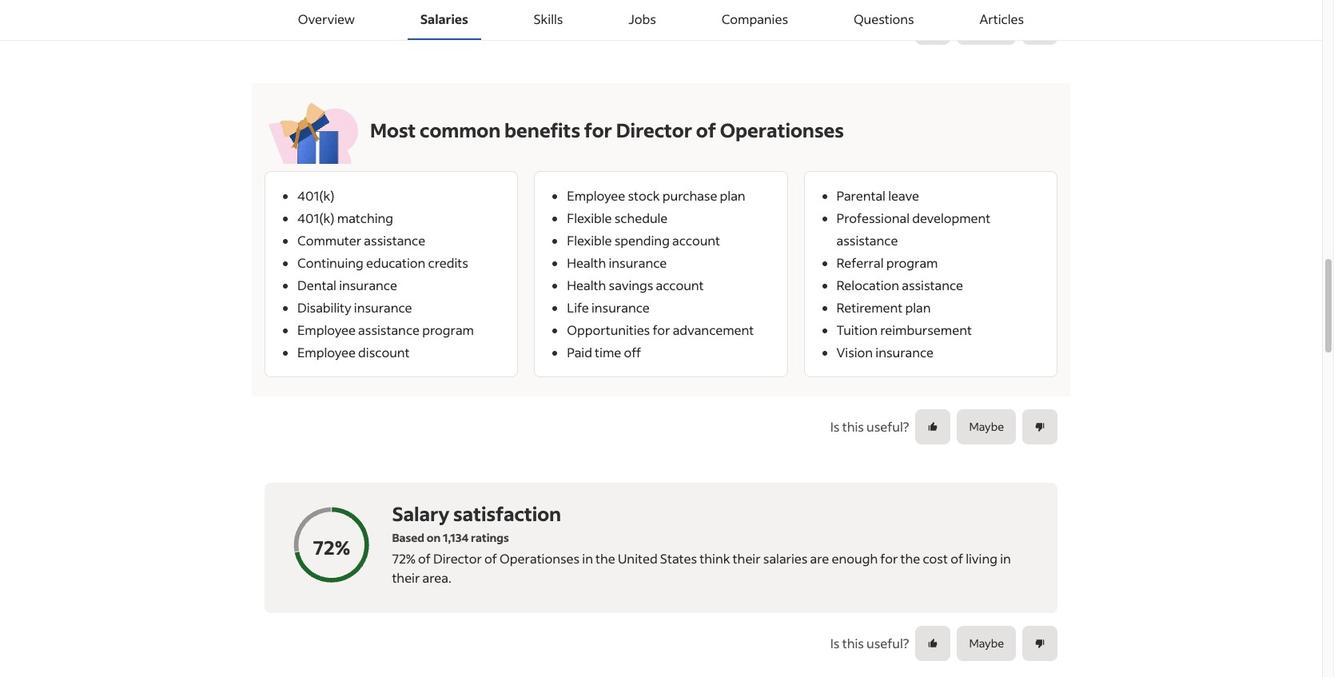 Task type: vqa. For each thing, say whether or not it's contained in the screenshot.
HOME
no



Task type: describe. For each thing, give the bounding box(es) containing it.
credits
[[428, 254, 469, 271]]

no, it's not helpful. image
[[1035, 421, 1046, 432]]

401(k) 401(k) matching commuter assistance continuing education credits dental insurance disability insurance employee assistance program employee discount
[[298, 187, 474, 360]]

program inside 401(k) 401(k) matching commuter assistance continuing education credits dental insurance disability insurance employee assistance program employee discount
[[422, 321, 474, 338]]

is for most common benefits for director of operationses
[[831, 418, 840, 435]]

skills
[[534, 10, 563, 27]]

1,134
[[443, 530, 469, 545]]

states
[[660, 550, 697, 567]]

operationses inside salary satisfaction based on 1,134 ratings 72% of director of operationses in the united states think their salaries are enough for the cost of living in their area.
[[500, 550, 580, 567]]

1 maybe from the top
[[970, 19, 1004, 34]]

1 the from the left
[[596, 550, 616, 567]]

companies link
[[709, 0, 801, 40]]

salary satisfaction based on 1,134 ratings 72% of director of operationses in the united states think their salaries are enough for the cost of living in their area.
[[392, 501, 1011, 586]]

cost
[[923, 550, 948, 567]]

no, it's not helpful. image
[[1035, 638, 1046, 649]]

most common benefits for director of operationses
[[370, 117, 844, 142]]

purchase
[[663, 187, 718, 204]]

overview link
[[285, 0, 368, 40]]

assistance up reimbursement
[[902, 276, 964, 293]]

jobs
[[629, 10, 656, 27]]

area.
[[423, 569, 452, 586]]

of down "ratings"
[[485, 550, 497, 567]]

relocation
[[837, 276, 900, 293]]

of right cost
[[951, 550, 964, 567]]

united
[[618, 550, 658, 567]]

think
[[700, 550, 731, 567]]

parental leave professional development assistance referral program relocation assistance retirement plan tuition reimbursement vision insurance
[[837, 187, 991, 360]]

1 is from the top
[[831, 18, 840, 35]]

1 in from the left
[[582, 550, 593, 567]]

1 this from the top
[[843, 18, 864, 35]]

1 is this useful? from the top
[[831, 18, 910, 35]]

reimbursement
[[881, 321, 972, 338]]

opportunities
[[567, 321, 650, 338]]

overview
[[298, 10, 355, 27]]

salary
[[392, 501, 450, 526]]

1 useful? from the top
[[867, 18, 910, 35]]

2 health from the top
[[567, 276, 606, 293]]

advancement
[[673, 321, 754, 338]]

matching
[[337, 209, 394, 226]]

1 vertical spatial employee
[[298, 321, 356, 338]]

for inside employee stock purchase plan flexible schedule flexible spending account health insurance health savings account life insurance opportunities for advancement paid time off
[[653, 321, 671, 338]]

articles link
[[967, 0, 1037, 40]]

benefits
[[505, 117, 581, 142]]

72 %
[[313, 535, 350, 560]]

0 horizontal spatial for
[[584, 117, 613, 142]]

is for 72
[[831, 635, 840, 651]]

living
[[966, 550, 998, 567]]

useful? for 72
[[867, 635, 910, 651]]

of right 72%
[[418, 550, 431, 567]]

for inside salary satisfaction based on 1,134 ratings 72% of director of operationses in the united states think their salaries are enough for the cost of living in their area.
[[881, 550, 898, 567]]

1 health from the top
[[567, 254, 606, 271]]

companies
[[722, 10, 789, 27]]

satisfaction
[[453, 501, 562, 526]]

common
[[420, 117, 501, 142]]

off
[[624, 343, 641, 360]]

tuition
[[837, 321, 878, 338]]

1 flexible from the top
[[567, 209, 612, 226]]

parental
[[837, 187, 886, 204]]

useful? for most common benefits for director of operationses
[[867, 418, 910, 435]]

1 401(k) from the top
[[298, 187, 335, 204]]

maybe button for most common benefits for director of operationses
[[958, 409, 1016, 444]]

savings
[[609, 276, 654, 293]]

commuter
[[298, 232, 362, 248]]

life
[[567, 299, 589, 316]]

on
[[427, 530, 441, 545]]

yes, it's helpful. image
[[928, 421, 939, 432]]

salaries
[[764, 550, 808, 567]]

development
[[913, 209, 991, 226]]

program inside parental leave professional development assistance referral program relocation assistance retirement plan tuition reimbursement vision insurance
[[887, 254, 939, 271]]

jobs link
[[616, 0, 669, 40]]



Task type: locate. For each thing, give the bounding box(es) containing it.
employee inside employee stock purchase plan flexible schedule flexible spending account health insurance health savings account life insurance opportunities for advancement paid time off
[[567, 187, 626, 204]]

1 vertical spatial maybe button
[[958, 409, 1016, 444]]

1 horizontal spatial director
[[616, 117, 693, 142]]

maybe button for 72
[[958, 626, 1016, 661]]

0 horizontal spatial program
[[422, 321, 474, 338]]

useful?
[[867, 18, 910, 35], [867, 418, 910, 435], [867, 635, 910, 651]]

dental
[[298, 276, 337, 293]]

are
[[811, 550, 830, 567]]

0 vertical spatial health
[[567, 254, 606, 271]]

assistance down professional
[[837, 232, 898, 248]]

for right enough
[[881, 550, 898, 567]]

0 vertical spatial flexible
[[567, 209, 612, 226]]

their
[[733, 550, 761, 567], [392, 569, 420, 586]]

3 is from the top
[[831, 635, 840, 651]]

2 vertical spatial this
[[843, 635, 864, 651]]

program up relocation
[[887, 254, 939, 271]]

2 vertical spatial for
[[881, 550, 898, 567]]

0 horizontal spatial the
[[596, 550, 616, 567]]

2 maybe from the top
[[970, 419, 1004, 434]]

0 vertical spatial useful?
[[867, 18, 910, 35]]

0 vertical spatial is
[[831, 18, 840, 35]]

schedule
[[615, 209, 668, 226]]

0 horizontal spatial in
[[582, 550, 593, 567]]

1 horizontal spatial their
[[733, 550, 761, 567]]

1 vertical spatial is
[[831, 418, 840, 435]]

1 vertical spatial flexible
[[567, 232, 612, 248]]

health
[[567, 254, 606, 271], [567, 276, 606, 293]]

2 useful? from the top
[[867, 418, 910, 435]]

1 vertical spatial their
[[392, 569, 420, 586]]

0 vertical spatial 401(k)
[[298, 187, 335, 204]]

1 vertical spatial useful?
[[867, 418, 910, 435]]

stock
[[628, 187, 660, 204]]

2 is from the top
[[831, 418, 840, 435]]

skills link
[[521, 0, 576, 40]]

2 vertical spatial maybe button
[[958, 626, 1016, 661]]

insurance down education
[[339, 276, 397, 293]]

1 horizontal spatial program
[[887, 254, 939, 271]]

flexible
[[567, 209, 612, 226], [567, 232, 612, 248]]

2 horizontal spatial for
[[881, 550, 898, 567]]

disability
[[298, 299, 352, 316]]

the left cost
[[901, 550, 921, 567]]

insurance up 'discount'
[[354, 299, 412, 316]]

72%
[[392, 550, 416, 567]]

plan inside employee stock purchase plan flexible schedule flexible spending account health insurance health savings account life insurance opportunities for advancement paid time off
[[720, 187, 746, 204]]

1 vertical spatial for
[[653, 321, 671, 338]]

professional
[[837, 209, 910, 226]]

0 vertical spatial plan
[[720, 187, 746, 204]]

flexible left the schedule
[[567, 209, 612, 226]]

account right the savings
[[656, 276, 704, 293]]

director
[[616, 117, 693, 142], [433, 550, 482, 567]]

1 vertical spatial operationses
[[500, 550, 580, 567]]

0 vertical spatial maybe
[[970, 19, 1004, 34]]

enough
[[832, 550, 878, 567]]

2 vertical spatial maybe
[[970, 636, 1004, 651]]

plan right the purchase
[[720, 187, 746, 204]]

for left advancement
[[653, 321, 671, 338]]

%
[[335, 535, 350, 560]]

0 horizontal spatial operationses
[[500, 550, 580, 567]]

0 vertical spatial this
[[843, 18, 864, 35]]

0 vertical spatial operationses
[[720, 117, 844, 142]]

1 horizontal spatial plan
[[906, 299, 931, 316]]

assistance
[[364, 232, 426, 248], [837, 232, 898, 248], [902, 276, 964, 293], [358, 321, 420, 338]]

2 401(k) from the top
[[298, 209, 335, 226]]

leave
[[889, 187, 920, 204]]

plan inside parental leave professional development assistance referral program relocation assistance retirement plan tuition reimbursement vision insurance
[[906, 299, 931, 316]]

maybe for most common benefits for director of operationses
[[970, 419, 1004, 434]]

0 vertical spatial their
[[733, 550, 761, 567]]

is
[[831, 18, 840, 35], [831, 418, 840, 435], [831, 635, 840, 651]]

insurance down reimbursement
[[876, 343, 934, 360]]

questions
[[854, 10, 915, 27]]

questions link
[[841, 0, 928, 40]]

in left "united"
[[582, 550, 593, 567]]

0 vertical spatial maybe button
[[958, 9, 1016, 44]]

this
[[843, 18, 864, 35], [843, 418, 864, 435], [843, 635, 864, 651]]

2 vertical spatial is
[[831, 635, 840, 651]]

salaries link
[[408, 0, 481, 40]]

for
[[584, 117, 613, 142], [653, 321, 671, 338], [881, 550, 898, 567]]

insurance
[[609, 254, 667, 271], [339, 276, 397, 293], [354, 299, 412, 316], [592, 299, 650, 316], [876, 343, 934, 360]]

retirement
[[837, 299, 903, 316]]

3 useful? from the top
[[867, 635, 910, 651]]

flexible left spending
[[567, 232, 612, 248]]

director up stock
[[616, 117, 693, 142]]

0 horizontal spatial plan
[[720, 187, 746, 204]]

0 vertical spatial employee
[[567, 187, 626, 204]]

the
[[596, 550, 616, 567], [901, 550, 921, 567]]

2 vertical spatial useful?
[[867, 635, 910, 651]]

salaries
[[420, 10, 468, 27]]

insurance inside parental leave professional development assistance referral program relocation assistance retirement plan tuition reimbursement vision insurance
[[876, 343, 934, 360]]

plan
[[720, 187, 746, 204], [906, 299, 931, 316]]

program
[[887, 254, 939, 271], [422, 321, 474, 338]]

in right "living"
[[1001, 550, 1011, 567]]

is this useful?
[[831, 18, 910, 35], [831, 418, 910, 435], [831, 635, 910, 651]]

3 maybe from the top
[[970, 636, 1004, 651]]

based
[[392, 530, 425, 545]]

2 vertical spatial employee
[[298, 343, 356, 360]]

maybe
[[970, 19, 1004, 34], [970, 419, 1004, 434], [970, 636, 1004, 651]]

ratings
[[471, 530, 509, 545]]

most
[[370, 117, 416, 142]]

1 vertical spatial program
[[422, 321, 474, 338]]

account
[[673, 232, 721, 248], [656, 276, 704, 293]]

1 horizontal spatial for
[[653, 321, 671, 338]]

their right the think
[[733, 550, 761, 567]]

education
[[366, 254, 426, 271]]

2 this from the top
[[843, 418, 864, 435]]

2 vertical spatial is this useful?
[[831, 635, 910, 651]]

discount
[[358, 343, 410, 360]]

program down credits at the left top
[[422, 321, 474, 338]]

yes, it's helpful. image
[[928, 638, 939, 649]]

2 the from the left
[[901, 550, 921, 567]]

1 vertical spatial maybe
[[970, 419, 1004, 434]]

assistance up education
[[364, 232, 426, 248]]

401(k)
[[298, 187, 335, 204], [298, 209, 335, 226]]

0 vertical spatial program
[[887, 254, 939, 271]]

of up the purchase
[[696, 117, 717, 142]]

employee stock purchase plan flexible schedule flexible spending account health insurance health savings account life insurance opportunities for advancement paid time off
[[567, 187, 754, 360]]

account down the purchase
[[673, 232, 721, 248]]

time
[[595, 343, 622, 360]]

paid
[[567, 343, 593, 360]]

0 vertical spatial is this useful?
[[831, 18, 910, 35]]

is this useful? for most common benefits for director of operationses
[[831, 418, 910, 435]]

plan up reimbursement
[[906, 299, 931, 316]]

0 vertical spatial account
[[673, 232, 721, 248]]

3 this from the top
[[843, 635, 864, 651]]

referral
[[837, 254, 884, 271]]

0 horizontal spatial their
[[392, 569, 420, 586]]

for right the benefits at the left top of page
[[584, 117, 613, 142]]

continuing
[[298, 254, 364, 271]]

1 horizontal spatial in
[[1001, 550, 1011, 567]]

insurance down spending
[[609, 254, 667, 271]]

employee
[[567, 187, 626, 204], [298, 321, 356, 338], [298, 343, 356, 360]]

spending
[[615, 232, 670, 248]]

director down 1,134
[[433, 550, 482, 567]]

is this useful? for 72
[[831, 635, 910, 651]]

the left "united"
[[596, 550, 616, 567]]

0 vertical spatial for
[[584, 117, 613, 142]]

1 vertical spatial director
[[433, 550, 482, 567]]

1 horizontal spatial operationses
[[720, 117, 844, 142]]

director inside salary satisfaction based on 1,134 ratings 72% of director of operationses in the united states think their salaries are enough for the cost of living in their area.
[[433, 550, 482, 567]]

this for 72
[[843, 635, 864, 651]]

1 maybe button from the top
[[958, 9, 1016, 44]]

3 is this useful? from the top
[[831, 635, 910, 651]]

maybe button
[[958, 9, 1016, 44], [958, 409, 1016, 444], [958, 626, 1016, 661]]

2 in from the left
[[1001, 550, 1011, 567]]

0 horizontal spatial director
[[433, 550, 482, 567]]

vision
[[837, 343, 873, 360]]

1 vertical spatial account
[[656, 276, 704, 293]]

operationses
[[720, 117, 844, 142], [500, 550, 580, 567]]

2 maybe button from the top
[[958, 409, 1016, 444]]

articles
[[980, 10, 1025, 27]]

insurance down the savings
[[592, 299, 650, 316]]

in
[[582, 550, 593, 567], [1001, 550, 1011, 567]]

assistance up 'discount'
[[358, 321, 420, 338]]

of
[[696, 117, 717, 142], [418, 550, 431, 567], [485, 550, 497, 567], [951, 550, 964, 567]]

1 vertical spatial plan
[[906, 299, 931, 316]]

1 vertical spatial is this useful?
[[831, 418, 910, 435]]

72
[[313, 535, 335, 560]]

1 horizontal spatial the
[[901, 550, 921, 567]]

1 vertical spatial health
[[567, 276, 606, 293]]

1 vertical spatial this
[[843, 418, 864, 435]]

3 maybe button from the top
[[958, 626, 1016, 661]]

0 vertical spatial director
[[616, 117, 693, 142]]

2 is this useful? from the top
[[831, 418, 910, 435]]

1 vertical spatial 401(k)
[[298, 209, 335, 226]]

this for most common benefits for director of operationses
[[843, 418, 864, 435]]

their down 72%
[[392, 569, 420, 586]]

2 flexible from the top
[[567, 232, 612, 248]]

maybe for 72
[[970, 636, 1004, 651]]



